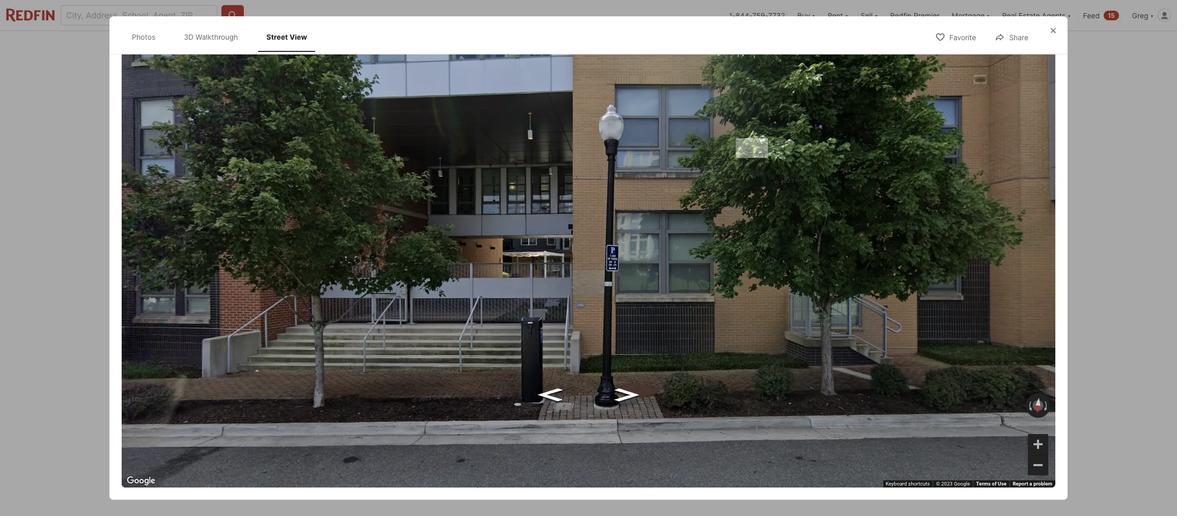 Task type: vqa. For each thing, say whether or not it's contained in the screenshot.
Has view
no



Task type: locate. For each thing, give the bounding box(es) containing it.
terms left of
[[976, 481, 991, 487]]

• for nov 2
[[507, 462, 512, 472]]

1-844-759-7732 link
[[729, 11, 785, 20]]

3d inside tab
[[184, 33, 194, 41]]

1- up baths
[[458, 353, 469, 367]]

2 horizontal spatial 2
[[494, 463, 499, 472]]

more dates
[[562, 462, 601, 471]]

dialog
[[109, 16, 1068, 500]]

nov inside nov 2 button
[[479, 463, 493, 472]]

2 • from the left
[[466, 462, 471, 472]]

a inside request a tour "button"
[[788, 397, 793, 407]]

• right 1
[[466, 462, 471, 472]]

0 horizontal spatial avalon
[[316, 333, 343, 343]]

nov for nov 1
[[439, 463, 452, 472]]

terms left and
[[457, 440, 481, 451]]

of
[[992, 481, 997, 487]]

0 horizontal spatial yard
[[382, 333, 400, 343]]

1 horizontal spatial nov
[[479, 463, 493, 472]]

2 horizontal spatial nov
[[521, 463, 534, 472]]

nov left 3 on the bottom
[[521, 463, 534, 472]]

15
[[1108, 11, 1115, 19]]

0 vertical spatial street
[[266, 33, 288, 41]]

tab
[[316, 33, 383, 58], [383, 33, 439, 58], [439, 33, 498, 58], [498, 33, 537, 58], [537, 33, 592, 58], [592, 33, 641, 58]]

a right the report
[[1030, 481, 1032, 487]]

$1,865+
[[316, 353, 363, 367]]

conditions
[[500, 440, 540, 451]]

3d walkthrough for "tab list" containing photos
[[184, 33, 238, 41]]

(844) 271-7072
[[759, 458, 821, 468]]

2 for 1-2
[[469, 353, 476, 367]]

a up message
[[788, 397, 793, 407]]

1 , from the left
[[463, 333, 466, 343]]

3d for photos
[[184, 33, 194, 41]]

3d walkthrough inside button
[[347, 295, 403, 304]]

2
[[426, 353, 433, 367], [469, 353, 476, 367], [494, 463, 499, 472]]

potomac
[[345, 333, 380, 343], [794, 348, 838, 361]]

2 up beds on the bottom of page
[[426, 353, 433, 367]]

street view button
[[415, 289, 487, 310]]

photos
[[821, 295, 845, 304]]

terms
[[457, 440, 481, 451], [976, 481, 991, 487]]

yard down contact
[[715, 364, 738, 376]]

1 horizontal spatial 2
[[469, 353, 476, 367]]

1 vertical spatial street view
[[438, 295, 478, 304]]

1- for 844-
[[729, 11, 736, 20]]

0 vertical spatial view
[[290, 33, 307, 41]]

1-
[[729, 11, 736, 20], [458, 353, 469, 367]]

1 horizontal spatial tour
[[795, 397, 811, 407]]

a inside send a message button
[[772, 429, 777, 439]]

tab list containing photos
[[122, 22, 325, 52]]

0 horizontal spatial street view
[[266, 33, 307, 41]]

street view inside 'button'
[[438, 295, 478, 304]]

nov inside nov 1 button
[[439, 463, 452, 472]]

apply
[[347, 440, 368, 451]]

dialog containing photos
[[109, 16, 1068, 500]]

1 vertical spatial yard
[[715, 364, 738, 376]]

tour left on:
[[356, 462, 372, 472]]

send
[[750, 429, 770, 439]]

avalon
[[316, 333, 343, 343], [757, 348, 791, 361]]

share button
[[987, 27, 1037, 47]]

potomac for avalon potomac yard
[[794, 348, 838, 361]]

1 horizontal spatial yard
[[715, 364, 738, 376]]

, left "va" on the bottom left of the page
[[508, 333, 510, 343]]

favorite button
[[927, 27, 985, 47]]

0 vertical spatial street view
[[266, 33, 307, 41]]

0 vertical spatial yard
[[382, 333, 400, 343]]

26 photos
[[810, 295, 845, 304]]

1 • from the left
[[426, 462, 430, 472]]

1 horizontal spatial view
[[461, 295, 478, 304]]

• for oct 31
[[426, 462, 430, 472]]

0 vertical spatial avalon
[[316, 333, 343, 343]]

walkthrough
[[366, 71, 416, 78]]

22305
[[525, 333, 551, 343]]

0 horizontal spatial 1-
[[458, 353, 469, 367]]

0 horizontal spatial terms
[[457, 440, 481, 451]]

avalon up request a tour "button"
[[757, 348, 791, 361]]

1 horizontal spatial 3d walkthrough
[[347, 295, 403, 304]]

1 horizontal spatial ,
[[508, 333, 510, 343]]

2 down and
[[494, 463, 499, 472]]

request up the send
[[754, 397, 786, 407]]

2 vertical spatial 3d
[[347, 295, 357, 304]]

1 vertical spatial view
[[461, 295, 478, 304]]

1 tab from the left
[[316, 33, 383, 58]]

view
[[290, 33, 307, 41], [461, 295, 478, 304]]

(844)
[[759, 458, 781, 468]]

yard for avalon potomac yard
[[715, 364, 738, 376]]

1 horizontal spatial request
[[754, 397, 786, 407]]

keyboard shortcuts button
[[886, 481, 930, 488]]

1 vertical spatial avalon
[[757, 348, 791, 361]]

0 horizontal spatial ,
[[463, 333, 466, 343]]

1
[[454, 463, 457, 472]]

,
[[463, 333, 466, 343], [508, 333, 510, 343]]

1 horizontal spatial street
[[438, 295, 459, 304]]

nov 1
[[439, 463, 457, 472]]

more for more dates
[[562, 462, 580, 471]]

0 horizontal spatial tour
[[356, 462, 372, 472]]

request
[[754, 397, 786, 407], [316, 462, 347, 472]]

2 up baths
[[469, 353, 476, 367]]

0 horizontal spatial view
[[290, 33, 307, 41]]

yard left 731
[[382, 333, 400, 343]]

0 vertical spatial request
[[754, 397, 786, 407]]

, left alexandria
[[463, 333, 466, 343]]

apply.
[[542, 440, 565, 451]]

walkthrough inside tab
[[196, 33, 238, 41]]

0 vertical spatial 1-
[[729, 11, 736, 20]]

2 inside nov 2 button
[[494, 463, 499, 472]]

0 horizontal spatial nov
[[439, 463, 452, 472]]

yard
[[382, 333, 400, 343], [715, 364, 738, 376]]

by
[[371, 440, 380, 451]]

3 nov from the left
[[521, 463, 534, 472]]

1 vertical spatial terms
[[976, 481, 991, 487]]

nov down and
[[479, 463, 493, 472]]

0 vertical spatial tour
[[795, 397, 811, 407]]

tour up message
[[795, 397, 811, 407]]

1 horizontal spatial walkthrough
[[358, 295, 403, 304]]

0 horizontal spatial street
[[266, 33, 288, 41]]

1 vertical spatial request
[[316, 462, 347, 472]]

tour inside "button"
[[795, 397, 811, 407]]

street inside 'button'
[[438, 295, 459, 304]]

favorite
[[950, 33, 976, 42]]

seaton
[[420, 333, 447, 343]]

photos
[[132, 33, 155, 41]]

0 vertical spatial terms
[[457, 440, 481, 451]]

2 nov from the left
[[479, 463, 493, 472]]

4 tab from the left
[[498, 33, 537, 58]]

3d for deal
[[356, 71, 365, 78]]

avalon potomac yard 731 seaton ave , alexandria , va 22305
[[316, 333, 551, 343]]

report a problem
[[1013, 481, 1053, 487]]

avalon inside avalon potomac yard
[[757, 348, 791, 361]]

potomac inside avalon potomac yard
[[794, 348, 838, 361]]

terms of use link
[[976, 481, 1007, 487]]

City, Address, School, Agent, ZIP search field
[[61, 5, 217, 25]]

$1,865+ /mo price
[[316, 353, 388, 379]]

a for request a tour
[[788, 397, 793, 407]]

image image
[[316, 60, 698, 318], [702, 60, 862, 187], [702, 191, 862, 318]]

nov for nov 3
[[521, 463, 534, 472]]

2 inside the 0-2 beds
[[426, 353, 433, 367]]

0 vertical spatial more
[[555, 401, 569, 409]]

• right 31
[[426, 462, 430, 472]]

26
[[810, 295, 819, 304]]

0 vertical spatial 3d walkthrough
[[184, 33, 238, 41]]

problem
[[1034, 481, 1053, 487]]

0 horizontal spatial *
[[340, 440, 344, 451]]

more inside button
[[562, 462, 580, 471]]

keyboard
[[886, 481, 907, 487]]

a right the send
[[772, 429, 777, 439]]

3d
[[184, 33, 194, 41], [356, 71, 365, 78], [347, 295, 357, 304]]

0 vertical spatial 3d
[[184, 33, 194, 41]]

1 horizontal spatial avalon
[[757, 348, 791, 361]]

3 tab from the left
[[439, 33, 498, 58]]

ave
[[449, 333, 463, 343]]

1 vertical spatial tour
[[356, 462, 372, 472]]

1 vertical spatial 3d walkthrough
[[347, 295, 403, 304]]

more left dates
[[562, 462, 580, 471]]

request down apply
[[316, 462, 347, 472]]

3d inside button
[[347, 295, 357, 304]]

oct 31 button
[[390, 461, 422, 473]]

1- inside 1-2 baths
[[458, 353, 469, 367]]

1 vertical spatial walkthrough
[[358, 295, 403, 304]]

0 vertical spatial walkthrough
[[196, 33, 238, 41]]

1 horizontal spatial terms
[[976, 481, 991, 487]]

3 • from the left
[[507, 462, 512, 472]]

0 horizontal spatial potomac
[[345, 333, 380, 343]]

a inside 'dialog'
[[1030, 481, 1032, 487]]

message
[[779, 429, 815, 439]]

a for send a message
[[772, 429, 777, 439]]

submit search image
[[228, 10, 238, 20]]

1 horizontal spatial potomac
[[794, 348, 838, 361]]

1 vertical spatial street
[[438, 295, 459, 304]]

nov inside nov 3 button
[[521, 463, 534, 472]]

• right 3 on the bottom
[[549, 462, 554, 472]]

0-
[[412, 353, 426, 367]]

street
[[266, 33, 288, 41], [438, 295, 459, 304]]

• for nov 3
[[549, 462, 554, 472]]

terms of use
[[976, 481, 1007, 487]]

1 vertical spatial more
[[562, 462, 580, 471]]

request inside "button"
[[754, 397, 786, 407]]

yard for avalon potomac yard 731 seaton ave , alexandria , va 22305
[[382, 333, 400, 343]]

baths
[[458, 368, 480, 379]]

request for request a tour
[[754, 397, 786, 407]]

nov left 1
[[439, 463, 452, 472]]

pool
[[528, 401, 540, 409]]

more right the 'pool'
[[555, 401, 569, 409]]

• right nov 2
[[507, 462, 512, 472]]

feed
[[1083, 11, 1100, 20]]

1 horizontal spatial 1-
[[729, 11, 736, 20]]

a down apply
[[350, 462, 354, 472]]

1 nov from the left
[[439, 463, 452, 472]]

0 horizontal spatial request
[[316, 462, 347, 472]]

31
[[409, 463, 417, 472]]

0 horizontal spatial walkthrough
[[196, 33, 238, 41]]

/mo
[[366, 353, 388, 367]]

request a tour on:
[[316, 462, 386, 472]]

a
[[788, 397, 793, 407], [772, 429, 777, 439], [350, 462, 354, 472], [1030, 481, 1032, 487]]

friendly
[[333, 401, 356, 409]]

1 vertical spatial 3d
[[356, 71, 365, 78]]

tab list
[[122, 22, 325, 52], [316, 31, 649, 58]]

street view
[[266, 33, 307, 41], [438, 295, 478, 304]]

shortcuts
[[908, 481, 930, 487]]

yard inside avalon potomac yard
[[715, 364, 738, 376]]

1 horizontal spatial street view
[[438, 295, 478, 304]]

1- left 759-
[[729, 11, 736, 20]]

tour
[[795, 397, 811, 407], [356, 462, 372, 472]]

0 horizontal spatial 3d walkthrough
[[184, 33, 238, 41]]

1 vertical spatial potomac
[[794, 348, 838, 361]]

3d walkthrough inside tab
[[184, 33, 238, 41]]

1 vertical spatial 1-
[[458, 353, 469, 367]]

* right off! on the left bottom
[[451, 440, 455, 451]]

va
[[513, 333, 523, 343]]

tour for request a tour
[[795, 397, 811, 407]]

* down deal
[[340, 440, 344, 451]]

4 • from the left
[[549, 462, 554, 472]]

1 horizontal spatial *
[[451, 440, 455, 451]]

2 inside 1-2 baths
[[469, 353, 476, 367]]

tab list inside 'dialog'
[[122, 22, 325, 52]]

*
[[340, 440, 344, 451], [451, 440, 455, 451]]

0 horizontal spatial 2
[[426, 353, 433, 367]]

0 vertical spatial potomac
[[345, 333, 380, 343]]

avalon up the $1,865+
[[316, 333, 343, 343]]



Task type: describe. For each thing, give the bounding box(es) containing it.
dates
[[582, 462, 601, 471]]

3d walkthrough button
[[324, 289, 411, 310]]

off!
[[435, 440, 448, 451]]

view inside tab
[[290, 33, 307, 41]]

terms inside deal * apply by 11/7 for $500 off!  * terms and conditions apply.
[[457, 440, 481, 451]]

271-
[[783, 458, 801, 468]]

2 , from the left
[[508, 333, 510, 343]]

photos tab
[[124, 24, 164, 50]]

in
[[410, 401, 415, 409]]

a for request a tour on:
[[350, 462, 354, 472]]

walkthrough inside button
[[358, 295, 403, 304]]

1 * from the left
[[340, 440, 344, 451]]

alexandria
[[468, 333, 508, 343]]

street view tab
[[258, 24, 315, 50]]

pet
[[322, 401, 331, 409]]

2023
[[941, 481, 953, 487]]

1-844-759-7732
[[729, 11, 785, 20]]

oct 31
[[395, 463, 417, 472]]

unit
[[417, 401, 428, 409]]

on:
[[374, 462, 386, 472]]

avalon for avalon potomac yard 731 seaton ave , alexandria , va 22305
[[316, 333, 343, 343]]

street inside tab
[[266, 33, 288, 41]]

swimming
[[496, 401, 526, 409]]

©
[[936, 481, 940, 487]]

patio/balcony
[[443, 401, 482, 409]]

a/c
[[371, 401, 381, 409]]

(844) 271-7072 link
[[715, 451, 850, 475]]

nov for nov 2
[[479, 463, 493, 472]]

street view inside tab
[[266, 33, 307, 41]]

nov 2 button
[[475, 461, 503, 473]]

redfin premier
[[890, 11, 940, 20]]

0-2 beds
[[412, 353, 433, 379]]

2 * from the left
[[451, 440, 455, 451]]

share
[[1009, 33, 1029, 42]]

swimming pool
[[496, 401, 540, 409]]

request a tour button
[[715, 390, 850, 414]]

ft
[[517, 368, 524, 379]]

beds
[[412, 368, 432, 379]]

a for report a problem
[[1030, 481, 1032, 487]]

send a message button
[[715, 422, 850, 447]]

2 for 0-2
[[426, 353, 433, 367]]

nov 3 button
[[516, 461, 545, 473]]

759-
[[752, 11, 768, 20]]

request for request a tour on:
[[316, 462, 347, 472]]

deal
[[340, 428, 358, 438]]

3
[[536, 463, 540, 472]]

potomac for avalon potomac yard 731 seaton ave , alexandria , va 22305
[[345, 333, 380, 343]]

(844) 271-7072 button
[[715, 451, 850, 475]]

contact
[[715, 348, 757, 361]]

540-
[[504, 353, 533, 367]]

1,255
[[533, 353, 564, 367]]

view inside 'button'
[[461, 295, 478, 304]]

tour for request a tour on:
[[356, 462, 372, 472]]

3d walkthrough tab
[[176, 24, 246, 50]]

7072
[[801, 458, 821, 468]]

$500
[[413, 440, 433, 451]]

avalon potomac yard
[[715, 348, 838, 376]]

3d walkthrough
[[356, 71, 416, 78]]

report a problem link
[[1013, 481, 1053, 487]]

for
[[400, 440, 411, 451]]

and
[[483, 440, 498, 451]]

more for more
[[555, 401, 569, 409]]

request a tour
[[754, 397, 811, 407]]

11/7
[[382, 440, 398, 451]]

5 tab from the left
[[537, 33, 592, 58]]

redfin
[[890, 11, 912, 20]]

3d walkthrough for 3d walkthrough button
[[347, 295, 403, 304]]

deal * apply by 11/7 for $500 off!  * terms and conditions apply.
[[340, 428, 565, 451]]

731
[[404, 333, 418, 343]]

nov 3
[[521, 463, 540, 472]]

844-
[[736, 11, 752, 20]]

nov 1 button
[[434, 461, 462, 473]]

use
[[998, 481, 1007, 487]]

google
[[954, 481, 970, 487]]

• for nov 1
[[466, 462, 471, 472]]

nov 2
[[479, 463, 499, 472]]

6 tab from the left
[[592, 33, 641, 58]]

report
[[1013, 481, 1028, 487]]

1-2 baths
[[458, 353, 480, 379]]

7732
[[768, 11, 785, 20]]

w/d
[[396, 401, 408, 409]]

avalon for avalon potomac yard
[[757, 348, 791, 361]]

2 tab from the left
[[383, 33, 439, 58]]

send a message
[[750, 429, 815, 439]]

keyboard shortcuts
[[886, 481, 930, 487]]

sq
[[504, 368, 514, 379]]

google image
[[124, 475, 158, 488]]

premier
[[914, 11, 940, 20]]

oct
[[395, 463, 407, 472]]

1- for 2
[[458, 353, 469, 367]]

26 photos button
[[787, 289, 853, 310]]

price
[[316, 368, 335, 379]]

redfin premier button
[[884, 0, 946, 31]]

more dates button
[[558, 461, 606, 473]]

540-1,255 sq ft
[[504, 353, 564, 379]]

deal
[[328, 71, 344, 78]]

map entry image
[[635, 330, 686, 381]]



